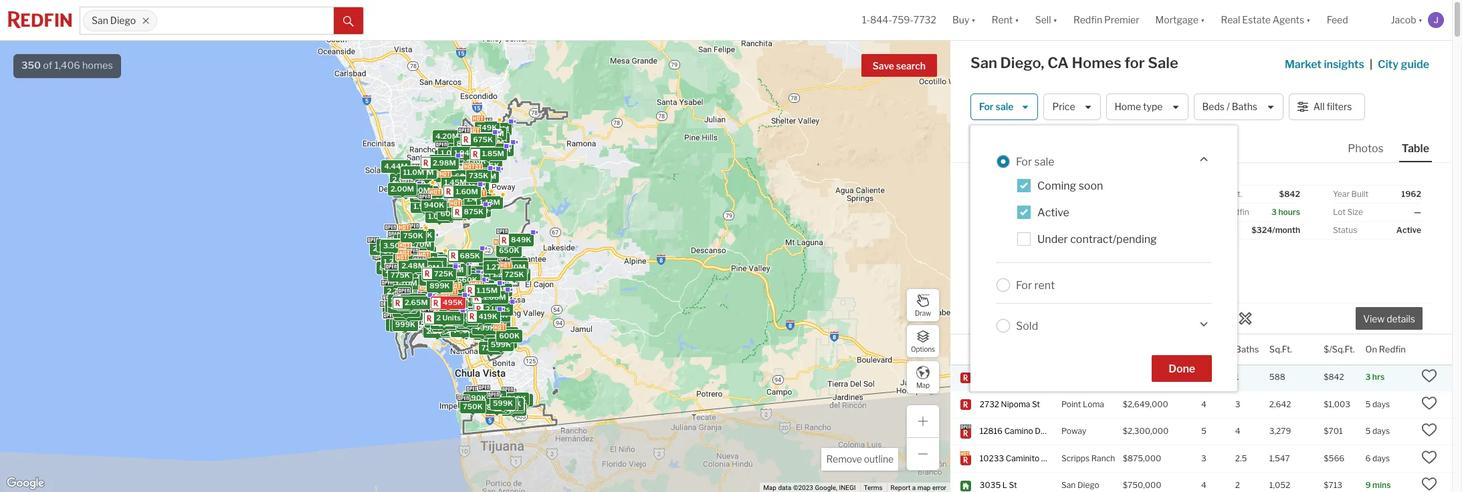 Task type: vqa. For each thing, say whether or not it's contained in the screenshot.
'How' inside How to get the best rate link
no



Task type: locate. For each thing, give the bounding box(es) containing it.
740k
[[429, 299, 449, 309]]

0 horizontal spatial 830k
[[386, 269, 406, 279]]

0 horizontal spatial 495k
[[397, 296, 418, 305]]

1 horizontal spatial 2.60m
[[486, 285, 509, 295]]

1 vertical spatial st
[[1009, 481, 1017, 491]]

baths inside button
[[1232, 101, 1257, 113]]

0 vertical spatial 700k
[[487, 134, 507, 143]]

sale up hrs
[[1034, 155, 1054, 168]]

0 vertical spatial 4
[[1201, 400, 1206, 410]]

1.60m down 2.98m
[[449, 172, 472, 181]]

buy ▾
[[952, 14, 976, 26]]

1 vertical spatial 1.08m
[[412, 268, 435, 278]]

active down —
[[1396, 225, 1421, 235]]

0 vertical spatial 490k
[[433, 318, 454, 328]]

669k
[[471, 302, 492, 311]]

1 horizontal spatial 650k
[[499, 246, 519, 256]]

st for 3035 l st
[[1009, 481, 1017, 491]]

1 days from the top
[[1372, 400, 1390, 410]]

0 vertical spatial 899k
[[397, 184, 417, 194]]

3.35m
[[410, 168, 433, 177], [392, 321, 415, 330]]

5 up the 6
[[1365, 427, 1371, 437]]

sale inside button
[[996, 101, 1014, 113]]

500k down the '996k'
[[462, 172, 483, 182]]

1 horizontal spatial st
[[1032, 400, 1040, 410]]

0 horizontal spatial 3 units
[[398, 294, 423, 304]]

5 for 3,279
[[1365, 427, 1371, 437]]

1.07m
[[482, 129, 504, 138]]

899k up 1.98m
[[397, 184, 417, 194]]

2 favorite this home image from the top
[[1421, 396, 1437, 412]]

3.30m up 1.98m
[[413, 192, 436, 201]]

869k right the 555k
[[465, 202, 485, 212]]

1 horizontal spatial 1,406
[[970, 139, 997, 151]]

map region
[[0, 0, 1000, 493]]

0 vertical spatial 480k
[[476, 292, 497, 301]]

0 vertical spatial map
[[916, 382, 930, 390]]

redfin left "premier"
[[1073, 14, 1102, 26]]

1.13m right 685k
[[482, 260, 502, 269]]

600k
[[440, 209, 461, 218], [434, 313, 454, 322], [460, 317, 480, 326], [499, 332, 519, 341]]

1 vertical spatial 995k
[[452, 326, 472, 336]]

on down $/sq.
[[1212, 207, 1223, 217]]

1.70m
[[409, 240, 431, 249], [395, 279, 417, 288], [445, 300, 467, 310], [403, 308, 425, 317]]

939k
[[473, 292, 493, 301], [472, 327, 492, 336]]

4 right $750,000
[[1201, 481, 1206, 491]]

map for map
[[916, 382, 930, 390]]

949k up 950k in the bottom left of the page
[[441, 273, 461, 283]]

map down options
[[916, 382, 930, 390]]

surabaya
[[1041, 454, 1076, 464]]

1 horizontal spatial 1.08m
[[452, 195, 474, 205]]

diego down scripps ranch
[[1077, 481, 1099, 491]]

favorite this home image
[[1421, 369, 1437, 385], [1421, 396, 1437, 412], [1421, 477, 1437, 493]]

2 vertical spatial 4
[[1201, 481, 1206, 491]]

st right nipoma
[[1032, 400, 1040, 410]]

days right the 6
[[1372, 454, 1390, 464]]

favorite this home image for 5 days
[[1421, 423, 1437, 439]]

details
[[1387, 314, 1415, 325]]

1 horizontal spatial 395k
[[461, 402, 481, 411]]

1 horizontal spatial on redfin
[[1365, 344, 1406, 355]]

4 up 2.5
[[1235, 427, 1240, 437]]

$/sq. ft.
[[1212, 189, 1242, 199]]

400k up 660k at the bottom of page
[[447, 264, 468, 274]]

favorite this home image for days
[[1421, 396, 1437, 412]]

1 vertical spatial 400k
[[447, 264, 468, 274]]

$842 up $1,003
[[1324, 373, 1344, 383]]

real estate agents ▾ button
[[1213, 0, 1319, 40]]

960k up 3.45m
[[396, 236, 417, 245]]

sale inside dialog
[[1034, 155, 1054, 168]]

425k
[[456, 278, 476, 288], [471, 313, 491, 323]]

map inside button
[[916, 382, 930, 390]]

2732 nipoma st
[[980, 400, 1040, 410]]

a
[[912, 485, 916, 492]]

1.60m
[[449, 172, 472, 181], [455, 187, 478, 196], [450, 288, 473, 297], [390, 297, 413, 306]]

beds left baths button
[[1201, 344, 1222, 355]]

error
[[932, 485, 946, 492]]

3.35m up 589k
[[410, 168, 433, 177]]

on redfin
[[1212, 207, 1249, 217], [1365, 344, 1406, 355]]

remove outline button
[[822, 449, 898, 472]]

2 units
[[396, 296, 421, 305], [485, 305, 510, 314], [436, 314, 461, 323], [428, 314, 452, 323], [431, 320, 456, 329], [433, 321, 458, 330]]

4 ▾ from the left
[[1201, 14, 1205, 26]]

for sale up redfin
[[1016, 155, 1054, 168]]

620k up 299k
[[448, 289, 468, 298]]

1 vertical spatial 650k
[[450, 321, 471, 330]]

759-
[[892, 14, 913, 26]]

1.90m down 2.20m
[[386, 279, 409, 289]]

▾ right agents
[[1306, 14, 1311, 26]]

user photo image
[[1428, 12, 1444, 28]]

5.65m
[[466, 295, 489, 305]]

3 units
[[398, 294, 423, 304], [431, 321, 455, 331]]

active up under
[[1037, 207, 1069, 219]]

▾ right 'rent'
[[1015, 14, 1019, 26]]

1 vertical spatial diego
[[1077, 481, 1099, 491]]

1,406 up listed
[[970, 139, 997, 151]]

1 vertical spatial 485k
[[466, 393, 486, 403]]

1 horizontal spatial 588
[[1269, 373, 1285, 383]]

400k down 625k
[[442, 200, 462, 210]]

37.5m
[[383, 247, 406, 256]]

504k
[[411, 274, 431, 284]]

5 ▾ from the left
[[1306, 14, 1311, 26]]

redfin down the ft.
[[1224, 207, 1249, 217]]

5 days for $1,003
[[1365, 400, 1390, 410]]

1.44m
[[432, 302, 455, 312]]

1 vertical spatial map
[[763, 485, 776, 492]]

1.90m
[[401, 235, 423, 244], [386, 279, 409, 289], [469, 282, 491, 291]]

all
[[1313, 101, 1325, 113]]

0 horizontal spatial 845k
[[444, 266, 465, 276]]

under contract/pending
[[1037, 233, 1157, 246]]

2 vertical spatial days
[[1372, 454, 1390, 464]]

1.09m up 2.98m
[[440, 149, 463, 158]]

1 vertical spatial 850k
[[463, 296, 484, 305]]

1 vertical spatial 499k
[[475, 324, 495, 333]]

845k down the 765k
[[486, 403, 507, 413]]

on up 3 hrs
[[1365, 344, 1377, 355]]

©2023
[[793, 485, 813, 492]]

1 vertical spatial beds
[[1201, 344, 1222, 355]]

st inside 'link'
[[1009, 481, 1017, 491]]

1 horizontal spatial redfin
[[1224, 207, 1249, 217]]

3,279
[[1269, 427, 1291, 437]]

1.05m
[[447, 274, 469, 283], [436, 295, 458, 304]]

▾ left 'user photo'
[[1418, 14, 1423, 26]]

960k
[[396, 236, 417, 245], [476, 329, 496, 339]]

1 horizontal spatial 940k
[[507, 270, 527, 279]]

baths right /
[[1232, 101, 1257, 113]]

san diego left the remove san diego 'icon'
[[92, 15, 136, 26]]

$842
[[1279, 189, 1300, 199], [1324, 373, 1344, 383]]

6 ▾ from the left
[[1418, 14, 1423, 26]]

1 vertical spatial 1.15m
[[476, 286, 497, 295]]

0 vertical spatial 2.60m
[[486, 285, 509, 295]]

3.35m down 3.70m
[[392, 321, 415, 330]]

san diego down scripps
[[1061, 481, 1099, 491]]

775k
[[390, 271, 410, 281]]

1.35m
[[470, 168, 492, 177], [454, 300, 476, 310], [460, 303, 482, 313]]

0 horizontal spatial 480k
[[429, 314, 450, 323]]

1 ▾ from the left
[[971, 14, 976, 26]]

▾ for rent ▾
[[1015, 14, 1019, 26]]

real estate agents ▾ link
[[1221, 0, 1311, 40]]

3 favorite this home image from the top
[[1421, 477, 1437, 493]]

$842 up hours
[[1279, 189, 1300, 199]]

redfin
[[1073, 14, 1102, 26], [1224, 207, 1249, 217], [1379, 344, 1406, 355]]

0 vertical spatial 869k
[[465, 202, 485, 212]]

active inside dialog
[[1037, 207, 1069, 219]]

5 right the $2,300,000 on the right bottom
[[1201, 427, 1206, 437]]

1 vertical spatial 899k
[[429, 282, 449, 291]]

620k up 350k at the bottom left of page
[[424, 259, 444, 268]]

979k
[[475, 138, 495, 147]]

3 days from the top
[[1372, 454, 1390, 464]]

0 vertical spatial 1.05m
[[447, 274, 469, 283]]

san up the homes
[[92, 15, 108, 26]]

0 vertical spatial active
[[1037, 207, 1069, 219]]

845k down 685k
[[444, 266, 465, 276]]

6 days
[[1365, 454, 1390, 464]]

875k
[[464, 207, 483, 217], [464, 294, 484, 304], [434, 301, 453, 310]]

sell ▾ button
[[1035, 0, 1057, 40]]

0 vertical spatial $842
[[1279, 189, 1300, 199]]

▾ right mortgage
[[1201, 14, 1205, 26]]

1.85m
[[482, 149, 504, 159]]

275k
[[473, 397, 493, 407]]

550k right "770k"
[[509, 396, 530, 405]]

330k
[[468, 299, 488, 308]]

0 vertical spatial 485k
[[431, 320, 452, 329]]

▾ right buy
[[971, 14, 976, 26]]

1 horizontal spatial 1.79m
[[469, 198, 490, 208]]

▾ right sell
[[1053, 14, 1057, 26]]

favorite this home image
[[1421, 423, 1437, 439], [1421, 450, 1437, 466]]

lot size
[[1333, 207, 1363, 217]]

500k up 3.70m
[[408, 297, 429, 307]]

▾ for mortgage ▾
[[1201, 14, 1205, 26]]

▾ for jacob ▾
[[1418, 14, 1423, 26]]

home
[[1115, 101, 1141, 113]]

395k up 350k at the bottom left of page
[[426, 257, 446, 266]]

1 vertical spatial san diego
[[1061, 481, 1099, 491]]

1 horizontal spatial 485k
[[466, 393, 486, 403]]

beds inside button
[[1202, 101, 1225, 113]]

$/sq.ft. button
[[1324, 335, 1355, 365]]

1 horizontal spatial sale
[[1034, 155, 1054, 168]]

outline
[[864, 454, 894, 465]]

sell
[[1035, 14, 1051, 26]]

feed button
[[1319, 0, 1383, 40]]

beds for beds / baths
[[1202, 101, 1225, 113]]

0 vertical spatial 735k
[[468, 171, 488, 181]]

0 horizontal spatial 485k
[[431, 320, 452, 329]]

4 down done button
[[1201, 400, 1206, 410]]

0 vertical spatial 620k
[[424, 259, 444, 268]]

$/sq.
[[1212, 189, 1231, 199]]

baths
[[1232, 101, 1257, 113], [1235, 344, 1259, 355]]

940k right 349k
[[507, 270, 527, 279]]

None search field
[[157, 7, 334, 34]]

940k down 325k at left top
[[424, 201, 444, 210]]

days up 6 days
[[1372, 427, 1390, 437]]

price
[[1052, 101, 1075, 113]]

0 vertical spatial favorite this home image
[[1421, 369, 1437, 385]]

1 vertical spatial 1.79m
[[426, 293, 448, 303]]

3.70m
[[397, 310, 420, 319]]

1.60m up 1.88m
[[390, 297, 413, 306]]

1 horizontal spatial 3 units
[[431, 321, 455, 331]]

0 vertical spatial 429k
[[457, 292, 477, 302]]

0 horizontal spatial 675k
[[428, 314, 448, 324]]

425k down 669k
[[471, 313, 491, 323]]

1 vertical spatial active
[[1396, 225, 1421, 235]]

925k down 625k
[[448, 199, 468, 209]]

dialog
[[970, 126, 1237, 392]]

5 down 3 hrs
[[1365, 400, 1371, 410]]

sell ▾ button
[[1027, 0, 1065, 40]]

1.18m
[[477, 296, 498, 305]]

1 vertical spatial 939k
[[472, 327, 492, 336]]

2 ▾ from the left
[[1015, 14, 1019, 26]]

960k down 479k
[[476, 329, 496, 339]]

3 ▾ from the left
[[1053, 14, 1057, 26]]

0 vertical spatial san
[[92, 15, 108, 26]]

1 5 days from the top
[[1365, 400, 1390, 410]]

2 5 days from the top
[[1365, 427, 1390, 437]]

active
[[1037, 207, 1069, 219], [1396, 225, 1421, 235]]

1 vertical spatial for sale
[[1016, 155, 1054, 168]]

$566
[[1324, 454, 1345, 464]]

map
[[917, 485, 931, 492]]

350
[[21, 60, 41, 72]]

735k down the '996k'
[[468, 171, 488, 181]]

san down scripps
[[1061, 481, 1076, 491]]

on redfin down the $/sq. ft.
[[1212, 207, 1249, 217]]

beds left /
[[1202, 101, 1225, 113]]

575k up 740k at bottom left
[[426, 287, 446, 296]]

1 vertical spatial on
[[1365, 344, 1377, 355]]

869k down the 330k
[[468, 310, 488, 320]]

on redfin up hrs
[[1365, 344, 1406, 355]]

1 vertical spatial on redfin
[[1365, 344, 1406, 355]]

2.95m
[[427, 160, 450, 169]]

925k up 669k
[[483, 288, 503, 297]]

5 days up 6 days
[[1365, 427, 1390, 437]]

3.30m down 2.95m
[[415, 171, 438, 180]]

1-844-759-7732
[[862, 14, 936, 26]]

san left diego,
[[970, 54, 997, 72]]

0 vertical spatial 940k
[[424, 201, 444, 210]]

sale
[[1148, 54, 1178, 72]]

0 horizontal spatial redfin
[[1073, 14, 1102, 26]]

loma
[[1083, 400, 1104, 410]]

0 horizontal spatial 1.08m
[[412, 268, 435, 278]]

735k down 868k
[[488, 322, 507, 331]]

photo of 1464 essex st #6, san diego, ca 92103 image
[[970, 163, 1201, 334]]

search
[[896, 60, 926, 72]]

1 vertical spatial sale
[[1034, 155, 1054, 168]]

2 favorite this home image from the top
[[1421, 450, 1437, 466]]

1 vertical spatial baths
[[1235, 344, 1259, 355]]

395k left "770k"
[[461, 402, 481, 411]]

for sale down diego,
[[979, 101, 1014, 113]]

749k
[[477, 123, 497, 132], [394, 270, 414, 280], [478, 295, 498, 305], [439, 314, 459, 323], [435, 314, 455, 324], [453, 327, 473, 336]]

1 horizontal spatial active
[[1396, 225, 1421, 235]]

910k
[[461, 398, 480, 407]]

all filters button
[[1289, 94, 1365, 120]]

mortgage ▾ button
[[1155, 0, 1205, 40]]

0 horizontal spatial map
[[763, 485, 776, 492]]

heading
[[977, 295, 1086, 331]]

diego,
[[1000, 54, 1044, 72]]

hrs
[[1048, 171, 1062, 179]]

map left data at bottom right
[[763, 485, 776, 492]]

for sale inside button
[[979, 101, 1014, 113]]

0 vertical spatial 5.50m
[[437, 152, 460, 161]]

st right l
[[1009, 481, 1017, 491]]

696k
[[422, 275, 442, 285]]

0 vertical spatial for sale
[[979, 101, 1014, 113]]

0 vertical spatial 850k
[[473, 135, 494, 144]]

1 vertical spatial 1,406
[[970, 139, 997, 151]]

st
[[1032, 400, 1040, 410], [1009, 481, 1017, 491]]

0 vertical spatial 1.08m
[[452, 195, 474, 205]]

3.00m
[[377, 248, 401, 258], [396, 255, 420, 265], [416, 287, 440, 296]]

1.90m up 990k
[[401, 235, 423, 244]]

920k
[[435, 196, 455, 206]]

diego left the remove san diego 'icon'
[[110, 15, 136, 26]]

buy ▾ button
[[944, 0, 984, 40]]

949k up the "1.99m"
[[452, 273, 472, 282]]

2 days from the top
[[1372, 427, 1390, 437]]

1 vertical spatial 700k
[[454, 315, 474, 324]]

1.09m down 920k
[[428, 212, 450, 221]]

rent ▾ button
[[984, 0, 1027, 40]]

0 horizontal spatial st
[[1009, 481, 1017, 491]]

0 horizontal spatial sale
[[996, 101, 1014, 113]]

1.60m up 810k
[[450, 288, 473, 297]]

5 days down hrs
[[1365, 400, 1390, 410]]

2 vertical spatial 1.15m
[[443, 297, 464, 307]]

2 vertical spatial 1.08m
[[483, 293, 506, 302]]

479k
[[469, 315, 488, 324]]

google image
[[3, 476, 47, 493]]

1 vertical spatial days
[[1372, 427, 1390, 437]]

575k right 545k
[[501, 400, 521, 409]]

redfin premier button
[[1065, 0, 1147, 40]]

2 horizontal spatial san
[[1061, 481, 1076, 491]]

1.13m down 1.31m
[[479, 198, 500, 207]]

899k down 350k at the bottom left of page
[[429, 282, 449, 291]]

1 horizontal spatial 575k
[[501, 400, 521, 409]]

425k up the "1.99m"
[[456, 278, 476, 288]]

1 favorite this home image from the top
[[1421, 423, 1437, 439]]

599k
[[473, 147, 493, 156], [393, 273, 414, 282], [463, 307, 483, 317], [434, 314, 454, 324], [455, 327, 476, 337], [490, 340, 511, 350], [492, 399, 513, 409]]

baths down the x-out this home image
[[1235, 344, 1259, 355]]

3.30m
[[415, 171, 438, 180], [413, 192, 436, 201]]

redfin down view details
[[1379, 344, 1406, 355]]

0 vertical spatial 5 days
[[1365, 400, 1390, 410]]

sale
[[996, 101, 1014, 113], [1034, 155, 1054, 168]]

days down hrs
[[1372, 400, 1390, 410]]

sale down diego,
[[996, 101, 1014, 113]]

1.45m
[[473, 146, 496, 156], [444, 178, 466, 187], [394, 256, 416, 265], [428, 299, 450, 308]]

550k down 669k
[[477, 317, 497, 327]]

1,406 right of at the left of the page
[[54, 60, 80, 72]]



Task type: describe. For each thing, give the bounding box(es) containing it.
favorite this home image for 6 days
[[1421, 450, 1437, 466]]

scripps
[[1061, 454, 1090, 464]]

0 horizontal spatial san
[[92, 15, 108, 26]]

0 vertical spatial 995k
[[471, 291, 491, 300]]

map for map data ©2023 google, inegi
[[763, 485, 776, 492]]

scripps ranch
[[1061, 454, 1115, 464]]

1 horizontal spatial 960k
[[476, 329, 496, 339]]

1 vertical spatial 475k
[[450, 296, 470, 305]]

1.99m
[[454, 294, 476, 303]]

0 vertical spatial 11.0m
[[403, 168, 424, 177]]

0 vertical spatial 849k
[[449, 204, 469, 213]]

1 horizontal spatial diego
[[1077, 481, 1099, 491]]

1 horizontal spatial 5.50m
[[437, 152, 460, 161]]

1 horizontal spatial 480k
[[476, 292, 497, 301]]

4 for 2
[[1201, 481, 1206, 491]]

active for coming soon
[[1037, 207, 1069, 219]]

0 vertical spatial 2.50m
[[440, 265, 463, 275]]

view details button
[[1356, 308, 1423, 331]]

0 vertical spatial 3 units
[[398, 294, 423, 304]]

type
[[1143, 101, 1163, 113]]

10233 caminito surabaya
[[980, 454, 1076, 464]]

9 mins
[[1365, 481, 1391, 491]]

0 horizontal spatial 4.00m
[[385, 309, 409, 318]]

0 horizontal spatial 575k
[[426, 287, 446, 296]]

1 vertical spatial 425k
[[471, 313, 491, 323]]

2732 nipoma st link
[[980, 400, 1049, 411]]

0 vertical spatial 1.09m
[[440, 149, 463, 158]]

0 horizontal spatial 550k
[[477, 317, 497, 327]]

2 vertical spatial 2.50m
[[429, 318, 452, 328]]

options
[[911, 345, 935, 353]]

redfin inside button
[[1073, 14, 1102, 26]]

all filters
[[1313, 101, 1352, 113]]

2.20m
[[385, 266, 408, 276]]

caminito
[[1006, 454, 1039, 464]]

0 horizontal spatial 940k
[[424, 201, 444, 210]]

draw
[[915, 309, 931, 317]]

697k
[[406, 232, 426, 242]]

589k
[[396, 178, 416, 187]]

mortgage ▾
[[1155, 14, 1205, 26]]

685k
[[460, 251, 480, 261]]

redfin inside on redfin button
[[1379, 344, 1406, 355]]

google,
[[815, 485, 837, 492]]

home type button
[[1106, 94, 1188, 120]]

1 horizontal spatial $842
[[1324, 373, 1344, 383]]

2.25m
[[426, 327, 449, 336]]

table button
[[1399, 142, 1432, 163]]

1 vertical spatial 429k
[[471, 313, 491, 322]]

1-844-759-7732 link
[[862, 14, 936, 26]]

contract/pending
[[1070, 233, 1157, 246]]

insights
[[1324, 58, 1364, 71]]

2.15m
[[396, 304, 417, 313]]

0 vertical spatial 939k
[[473, 292, 493, 301]]

974k
[[439, 299, 459, 308]]

on inside button
[[1365, 344, 1377, 355]]

0 vertical spatial 400k
[[442, 200, 462, 210]]

0 vertical spatial 3.35m
[[410, 168, 433, 177]]

150k
[[496, 400, 515, 410]]

1.25m
[[437, 321, 459, 331]]

8.57m
[[379, 263, 402, 273]]

for rent
[[1016, 279, 1055, 292]]

2.98m
[[432, 158, 456, 168]]

x-out this home image
[[1237, 311, 1253, 327]]

photos
[[1348, 142, 1384, 155]]

1 horizontal spatial 445k
[[458, 276, 479, 285]]

days for $701
[[1372, 427, 1390, 437]]

st for 2732 nipoma st
[[1032, 400, 1040, 410]]

1 vertical spatial 2.50m
[[388, 302, 411, 311]]

1 vertical spatial 849k
[[511, 235, 531, 245]]

1 favorite this home image from the top
[[1421, 369, 1437, 385]]

1 horizontal spatial 550k
[[509, 396, 530, 405]]

2.10m
[[427, 315, 449, 324]]

997k
[[420, 259, 440, 268]]

1.33m
[[430, 320, 451, 329]]

0 vertical spatial san diego
[[92, 15, 136, 26]]

ranch
[[1091, 454, 1115, 464]]

949k up 312k
[[450, 313, 471, 322]]

615k
[[431, 314, 450, 323]]

1 vertical spatial 3 units
[[431, 321, 455, 331]]

389k
[[469, 294, 489, 303]]

925k down the 419k
[[476, 322, 496, 331]]

1 vertical spatial 500k
[[408, 297, 429, 307]]

925k down the "695k"
[[479, 161, 499, 171]]

930k
[[430, 320, 450, 329]]

3d
[[979, 186, 989, 194]]

0 vertical spatial on redfin
[[1212, 207, 1249, 217]]

1 horizontal spatial 495k
[[442, 298, 463, 308]]

5.09m
[[377, 241, 401, 250]]

$875,000
[[1123, 454, 1161, 464]]

1 horizontal spatial 1.15m
[[443, 297, 464, 307]]

12816 camino del valle link
[[980, 427, 1067, 438]]

0 vertical spatial 1.13m
[[479, 198, 500, 207]]

2 horizontal spatial 1.08m
[[483, 293, 506, 302]]

1.60m down 625k
[[455, 187, 478, 196]]

1 horizontal spatial 4.00m
[[421, 299, 445, 308]]

1.75m
[[387, 257, 409, 266]]

status
[[1333, 225, 1357, 235]]

1 vertical spatial 4
[[1235, 427, 1240, 437]]

290k
[[466, 311, 486, 320]]

2 vertical spatial 675k
[[504, 405, 523, 415]]

10233
[[980, 454, 1004, 464]]

l
[[1002, 481, 1007, 491]]

days for $566
[[1372, 454, 1390, 464]]

walkthrough
[[990, 186, 1045, 194]]

900k
[[438, 272, 459, 281]]

2 vertical spatial for
[[1016, 279, 1032, 292]]

city guide link
[[1378, 57, 1432, 73]]

2 horizontal spatial 1.15m
[[476, 286, 497, 295]]

5 for 2,642
[[1365, 400, 1371, 410]]

ago
[[1064, 171, 1079, 179]]

5 days for $701
[[1365, 427, 1390, 437]]

1 vertical spatial 620k
[[448, 289, 468, 298]]

0 vertical spatial 395k
[[426, 257, 446, 266]]

sold
[[1016, 320, 1038, 333]]

0 vertical spatial diego
[[110, 15, 136, 26]]

dialog containing for sale
[[970, 126, 1237, 392]]

0 horizontal spatial 650k
[[450, 321, 471, 330]]

1,547
[[1269, 454, 1290, 464]]

hours
[[1278, 207, 1300, 217]]

1 vertical spatial 675k
[[428, 314, 448, 324]]

1 vertical spatial 3.35m
[[392, 321, 415, 330]]

1 vertical spatial 735k
[[488, 322, 507, 331]]

report a map error
[[891, 485, 946, 492]]

312k
[[456, 323, 475, 333]]

1 vertical spatial 1.03m
[[466, 206, 488, 215]]

0 horizontal spatial 1.15m
[[415, 256, 436, 265]]

active for —
[[1396, 225, 1421, 235]]

—
[[1414, 207, 1421, 217]]

san diego, ca homes for sale
[[970, 54, 1178, 72]]

843k
[[431, 320, 451, 329]]

on redfin button
[[1365, 335, 1406, 365]]

1 vertical spatial 1.09m
[[428, 212, 450, 221]]

1 horizontal spatial 830k
[[439, 268, 460, 277]]

table
[[1402, 142, 1429, 155]]

built
[[1351, 189, 1369, 199]]

4 for 3
[[1201, 400, 1206, 410]]

▾ for buy ▾
[[971, 14, 976, 26]]

▾ for sell ▾
[[1053, 14, 1057, 26]]

649k
[[435, 321, 456, 330]]

1 vertical spatial 575k
[[501, 400, 521, 409]]

for sale button
[[970, 94, 1038, 120]]

remove
[[826, 454, 862, 465]]

1 horizontal spatial san diego
[[1061, 481, 1099, 491]]

9
[[1365, 481, 1371, 491]]

sq.ft.
[[1269, 344, 1292, 355]]

beds button
[[1201, 335, 1222, 365]]

2 vertical spatial 849k
[[443, 326, 463, 335]]

market insights link
[[1285, 43, 1364, 73]]

1 vertical spatial 490k
[[466, 394, 486, 403]]

$2,649,000
[[1123, 400, 1168, 410]]

1 horizontal spatial san
[[970, 54, 997, 72]]

ft.
[[1233, 189, 1242, 199]]

submit search image
[[343, 16, 354, 27]]

320k
[[441, 299, 461, 308]]

city
[[1378, 58, 1399, 71]]

$713
[[1324, 481, 1342, 491]]

1 vertical spatial for
[[1016, 155, 1032, 168]]

1 vertical spatial 588
[[1269, 373, 1285, 383]]

premier
[[1104, 14, 1139, 26]]

0 vertical spatial 1,406
[[54, 60, 80, 72]]

2 vertical spatial 1.03m
[[412, 255, 434, 264]]

2.48m
[[401, 262, 424, 271]]

2 vertical spatial 700k
[[495, 329, 515, 338]]

2 vertical spatial san
[[1061, 481, 1076, 491]]

0 horizontal spatial 490k
[[433, 318, 454, 328]]

3 inside listed by redfin 3 hrs ago 3d walkthrough
[[1042, 171, 1047, 179]]

days for $1,003
[[1372, 400, 1390, 410]]

1 vertical spatial 3.30m
[[413, 192, 436, 201]]

1 horizontal spatial 500k
[[462, 172, 483, 182]]

0 vertical spatial 1.03m
[[447, 141, 469, 150]]

report
[[891, 485, 910, 492]]

1 horizontal spatial 675k
[[473, 135, 493, 144]]

1-
[[862, 14, 870, 26]]

1 vertical spatial 480k
[[429, 314, 450, 323]]

0 horizontal spatial 5.50m
[[389, 232, 413, 241]]

0 vertical spatial 499k
[[467, 295, 487, 305]]

0 vertical spatial 3.30m
[[415, 171, 438, 180]]

1.90m up '389k'
[[469, 282, 491, 291]]

for inside for sale button
[[979, 101, 994, 113]]

350k
[[422, 271, 443, 281]]

remove san diego image
[[142, 17, 150, 25]]

del
[[1035, 427, 1047, 437]]

3 hours
[[1271, 207, 1300, 217]]

10233 caminito surabaya link
[[980, 454, 1076, 465]]

1,052
[[1269, 481, 1290, 491]]

redfin
[[1016, 171, 1041, 179]]

1 vertical spatial 11.0m
[[389, 250, 410, 259]]

$324/month
[[1251, 225, 1300, 235]]

jacob ▾
[[1391, 14, 1423, 26]]

1 vertical spatial 1.13m
[[482, 260, 502, 269]]

beds for beds
[[1201, 344, 1222, 355]]

market insights | city guide
[[1285, 58, 1429, 71]]

rent
[[992, 14, 1013, 26]]

990k
[[403, 250, 424, 259]]

favorite this home image for mins
[[1421, 477, 1437, 493]]

camino
[[1004, 427, 1033, 437]]

645k
[[421, 285, 442, 294]]



